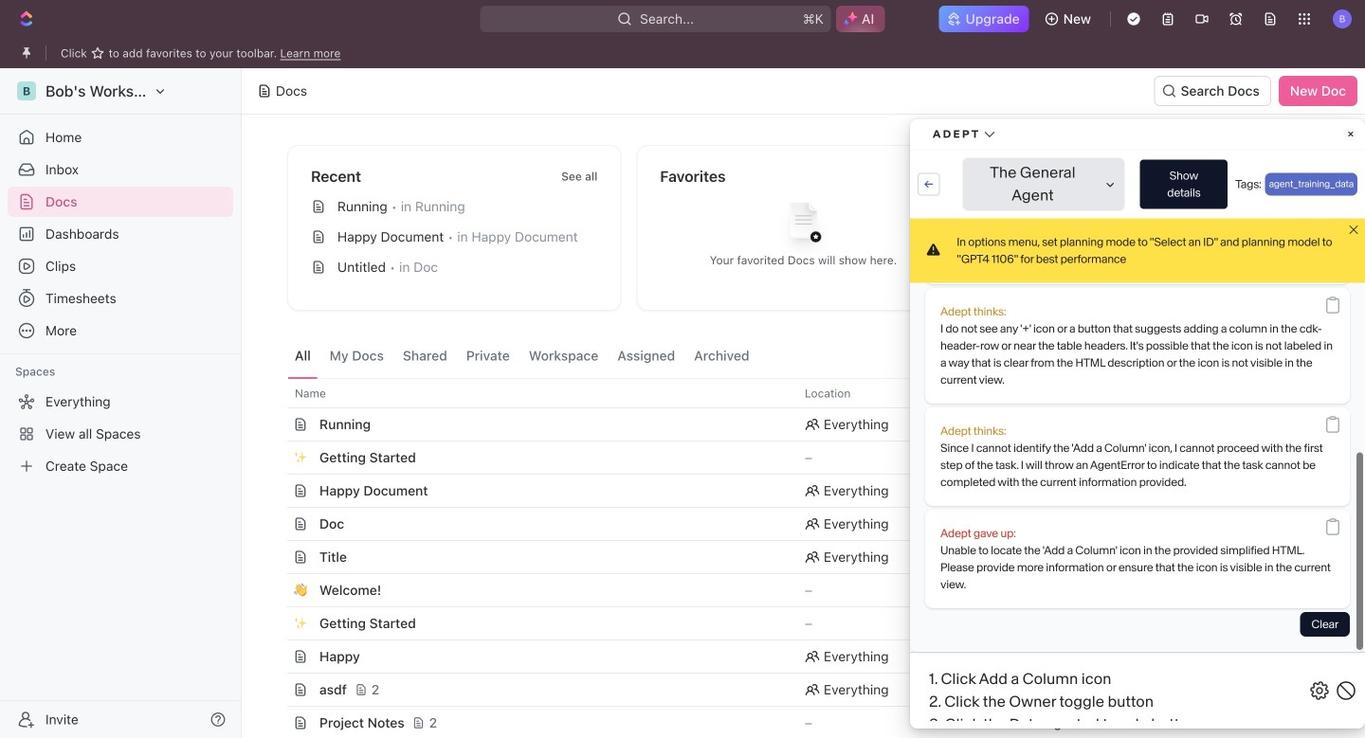 Task type: vqa. For each thing, say whether or not it's contained in the screenshot.
eighth row from the bottom of the page
yes



Task type: locate. For each thing, give the bounding box(es) containing it.
table
[[266, 378, 1320, 739]]

5 row from the top
[[266, 507, 1320, 542]]

tree inside sidebar navigation
[[8, 387, 233, 482]]

4 row from the top
[[266, 474, 1320, 508]]

tree
[[8, 387, 233, 482]]

cell
[[1135, 409, 1287, 441], [1287, 409, 1320, 441], [1135, 508, 1287, 541], [983, 575, 1135, 607], [1135, 575, 1287, 607], [1287, 575, 1320, 607], [983, 608, 1135, 640], [1135, 608, 1287, 640], [1135, 674, 1287, 707]]

11 row from the top
[[266, 707, 1320, 739]]

10 row from the top
[[266, 673, 1320, 708]]

1 row from the top
[[266, 378, 1320, 409]]

row
[[266, 378, 1320, 409], [266, 408, 1320, 442], [266, 441, 1320, 475], [266, 474, 1320, 508], [266, 507, 1320, 542], [266, 541, 1320, 575], [266, 574, 1320, 608], [266, 607, 1320, 641], [266, 640, 1320, 674], [266, 673, 1320, 708], [266, 707, 1320, 739]]

7 row from the top
[[266, 574, 1320, 608]]

2 row from the top
[[266, 408, 1320, 442]]

no favorited docs image
[[766, 188, 842, 264]]

tab list
[[287, 334, 757, 378]]

6 row from the top
[[266, 541, 1320, 575]]

3 row from the top
[[266, 441, 1320, 475]]



Task type: describe. For each thing, give the bounding box(es) containing it.
9 row from the top
[[266, 640, 1320, 674]]

sidebar navigation
[[0, 68, 246, 739]]

bob's workspace, , element
[[17, 82, 36, 101]]

8 row from the top
[[266, 607, 1320, 641]]



